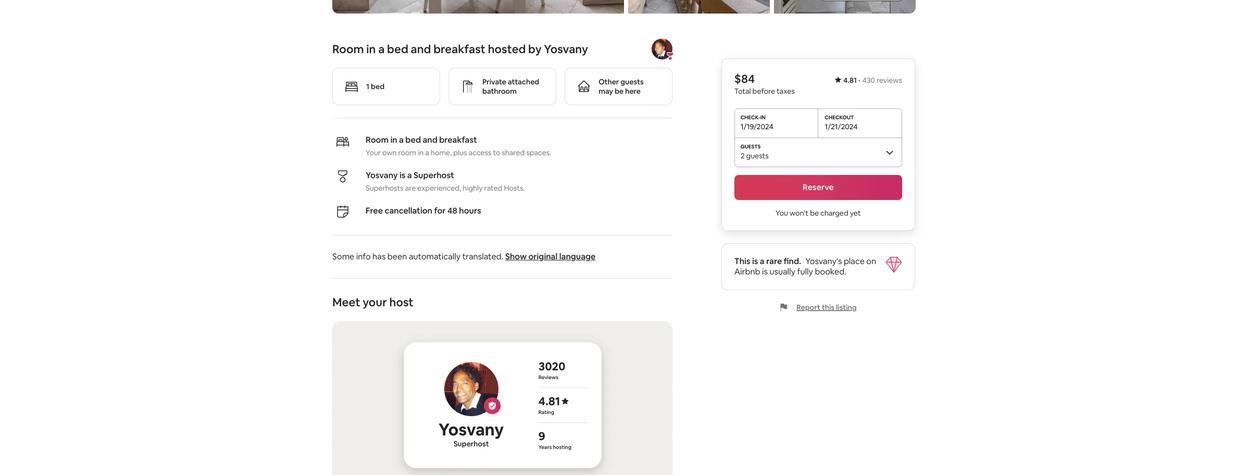 Task type: describe. For each thing, give the bounding box(es) containing it.
48
[[448, 205, 458, 216]]

booked.
[[815, 266, 847, 277]]

meet your host
[[333, 295, 414, 310]]

bed for room in a bed and breakfast your own room in a home, plus access to shared spaces.
[[406, 135, 421, 146]]

room in a bed and breakfast your own room in a home, plus access to shared spaces.
[[366, 135, 552, 158]]

a for hosted
[[379, 42, 385, 56]]

3020 reviews
[[539, 359, 566, 381]]

this is a rare find.
[[735, 256, 802, 267]]

your
[[363, 295, 387, 310]]

listing
[[837, 303, 857, 312]]

shared
[[502, 148, 525, 158]]

4.81 for 4.81 · 430 reviews
[[844, 76, 857, 85]]

won't
[[790, 209, 809, 218]]

1
[[366, 82, 370, 91]]

casa blanca amazing ocean view image 1 image
[[333, 0, 624, 14]]

your
[[366, 148, 381, 158]]

and for hosted
[[411, 42, 431, 56]]

reviews
[[539, 374, 559, 381]]

some info has been automatically translated. show original language
[[333, 251, 596, 262]]

casa blanca amazing ocean view image 5 image
[[775, 0, 916, 14]]

has
[[373, 251, 386, 262]]

rating
[[539, 409, 555, 416]]

rare
[[767, 256, 783, 267]]

yosvany's
[[806, 256, 843, 267]]

yosvany for yosvany
[[439, 419, 504, 440]]

place
[[844, 256, 865, 267]]

home,
[[431, 148, 452, 158]]

superhosts
[[366, 184, 404, 193]]

private attached bathroom
[[483, 77, 540, 96]]

hosts.
[[504, 184, 525, 193]]

hours
[[459, 205, 482, 216]]

1 bed
[[366, 82, 385, 91]]

automatically
[[409, 251, 461, 262]]

yosvany superhost
[[439, 419, 504, 449]]

host
[[390, 295, 414, 310]]

room for room in a bed and breakfast hosted by yosvany
[[333, 42, 364, 56]]

yosvany image
[[652, 39, 673, 60]]

a left the home,
[[426, 148, 429, 158]]

fully
[[798, 266, 814, 277]]

cancellation
[[385, 205, 433, 216]]

private
[[483, 77, 507, 87]]

taxes
[[777, 87, 795, 96]]

charged
[[821, 209, 849, 218]]

some
[[333, 251, 355, 262]]

on
[[867, 256, 877, 267]]

rated
[[485, 184, 503, 193]]

this
[[822, 303, 835, 312]]

a left rare
[[760, 256, 765, 267]]

meet
[[333, 295, 360, 310]]

·
[[859, 76, 861, 85]]

yosvany is a superhost superhosts are experienced, highly rated hosts.
[[366, 170, 525, 193]]

3020
[[539, 359, 566, 374]]

find.
[[784, 256, 802, 267]]

highly
[[463, 184, 483, 193]]

free cancellation for 48 hours
[[366, 205, 482, 216]]

other guests may be here
[[599, 77, 644, 96]]

guests for 2 guests
[[747, 151, 769, 161]]

superhost inside yosvany is a superhost superhosts are experienced, highly rated hosts.
[[414, 170, 454, 181]]

9 years hosting
[[539, 429, 572, 451]]

is inside yosvany's place on airbnb is usually fully booked.
[[763, 266, 768, 277]]

2 guests button
[[735, 138, 903, 167]]

a for your
[[399, 135, 404, 146]]

room
[[399, 148, 417, 158]]

by
[[529, 42, 542, 56]]

in for room in a bed and breakfast hosted by yosvany
[[367, 42, 376, 56]]

report
[[797, 303, 821, 312]]

bed for room in a bed and breakfast hosted by yosvany
[[387, 42, 409, 56]]

report this listing button
[[780, 303, 857, 312]]

yosvany for yosvany is a superhost
[[366, 170, 398, 181]]

1 vertical spatial bed
[[371, 82, 385, 91]]

spaces.
[[527, 148, 552, 158]]

hosted
[[488, 42, 526, 56]]

bathroom
[[483, 87, 517, 96]]

2 guests
[[741, 151, 769, 161]]

total
[[735, 87, 751, 96]]

casa blanca amazing ocean view image 3 image
[[629, 0, 770, 14]]

for
[[434, 205, 446, 216]]

here
[[626, 87, 641, 96]]

show
[[506, 251, 527, 262]]

been
[[388, 251, 407, 262]]

room for room in a bed and breakfast your own room in a home, plus access to shared spaces.
[[366, 135, 389, 146]]



Task type: vqa. For each thing, say whether or not it's contained in the screenshot.
stocked
no



Task type: locate. For each thing, give the bounding box(es) containing it.
you
[[776, 209, 789, 218]]

0 vertical spatial and
[[411, 42, 431, 56]]

show original language button
[[506, 251, 596, 262]]

a for experienced,
[[408, 170, 412, 181]]

1/21/2024
[[825, 122, 858, 131]]

you won't be charged yet
[[776, 209, 861, 218]]

be inside "other guests may be here"
[[615, 87, 624, 96]]

guests
[[621, 77, 644, 87], [747, 151, 769, 161]]

in right room
[[418, 148, 424, 158]]

4.81 left ·
[[844, 76, 857, 85]]

is right this
[[753, 256, 759, 267]]

0 vertical spatial superhost
[[414, 170, 454, 181]]

a up 1 bed
[[379, 42, 385, 56]]

a inside yosvany is a superhost superhosts are experienced, highly rated hosts.
[[408, 170, 412, 181]]

breakfast down casa blanca amazing ocean view image 1
[[434, 42, 486, 56]]

superhost
[[414, 170, 454, 181], [454, 440, 489, 449]]

2 vertical spatial yosvany
[[439, 419, 504, 440]]

a up room
[[399, 135, 404, 146]]

1 vertical spatial yosvany
[[366, 170, 398, 181]]

in up own
[[391, 135, 398, 146]]

in for room in a bed and breakfast your own room in a home, plus access to shared spaces.
[[391, 135, 398, 146]]

1 horizontal spatial in
[[391, 135, 398, 146]]

is for yosvany
[[400, 170, 406, 181]]

be
[[615, 87, 624, 96], [811, 209, 819, 218]]

reviews
[[877, 76, 903, 85]]

0 horizontal spatial guests
[[621, 77, 644, 87]]

1 horizontal spatial be
[[811, 209, 819, 218]]

breakfast for your
[[440, 135, 477, 146]]

0 vertical spatial bed
[[387, 42, 409, 56]]

9
[[539, 429, 546, 444]]

2 vertical spatial bed
[[406, 135, 421, 146]]

$84
[[735, 71, 755, 86]]

yosvany is a superhost. image
[[667, 52, 675, 61]]

4.81 for 4.81
[[539, 394, 561, 409]]

before
[[753, 87, 776, 96]]

info
[[356, 251, 371, 262]]

experienced,
[[418, 184, 461, 193]]

reserve button
[[735, 175, 903, 200]]

0 vertical spatial in
[[367, 42, 376, 56]]

language
[[560, 251, 596, 262]]

superhost up experienced,
[[414, 170, 454, 181]]

airbnb
[[735, 266, 761, 277]]

yet
[[851, 209, 861, 218]]

2 horizontal spatial is
[[763, 266, 768, 277]]

0 horizontal spatial 4.81
[[539, 394, 561, 409]]

years
[[539, 444, 552, 451]]

yosvany down verified host icon
[[439, 419, 504, 440]]

4.81
[[844, 76, 857, 85], [539, 394, 561, 409]]

2 horizontal spatial in
[[418, 148, 424, 158]]

is up are
[[400, 170, 406, 181]]

2
[[741, 151, 745, 161]]

yosvany's place on airbnb is usually fully booked.
[[735, 256, 877, 277]]

2 vertical spatial in
[[418, 148, 424, 158]]

other
[[599, 77, 619, 87]]

1 vertical spatial breakfast
[[440, 135, 477, 146]]

1 horizontal spatial 4.81
[[844, 76, 857, 85]]

1 vertical spatial be
[[811, 209, 819, 218]]

1 horizontal spatial guests
[[747, 151, 769, 161]]

is left "usually"
[[763, 266, 768, 277]]

are
[[405, 184, 416, 193]]

in up 1 at the left of the page
[[367, 42, 376, 56]]

hosting
[[553, 444, 572, 451]]

guests right 'other'
[[621, 77, 644, 87]]

guests inside 2 guests popup button
[[747, 151, 769, 161]]

yosvany image
[[652, 39, 673, 60]]

0 vertical spatial guests
[[621, 77, 644, 87]]

and
[[411, 42, 431, 56], [423, 135, 438, 146]]

a up are
[[408, 170, 412, 181]]

to
[[493, 148, 501, 158]]

free
[[366, 205, 383, 216]]

attached
[[508, 77, 540, 87]]

guests inside "other guests may be here"
[[621, 77, 644, 87]]

breakfast up plus
[[440, 135, 477, 146]]

room inside the room in a bed and breakfast your own room in a home, plus access to shared spaces.
[[366, 135, 389, 146]]

yosvany inside yosvany is a superhost superhosts are experienced, highly rated hosts.
[[366, 170, 398, 181]]

0 horizontal spatial room
[[333, 42, 364, 56]]

is for this
[[753, 256, 759, 267]]

usually
[[770, 266, 796, 277]]

0 horizontal spatial be
[[615, 87, 624, 96]]

yosvany up superhosts
[[366, 170, 398, 181]]

guests for other guests may be here
[[621, 77, 644, 87]]

verified host image
[[488, 402, 497, 410]]

1 vertical spatial guests
[[747, 151, 769, 161]]

this
[[735, 256, 751, 267]]

bed inside the room in a bed and breakfast your own room in a home, plus access to shared spaces.
[[406, 135, 421, 146]]

may
[[599, 87, 614, 96]]

breakfast for hosted
[[434, 42, 486, 56]]

4.81 · 430 reviews
[[844, 76, 903, 85]]

$84 total before taxes
[[735, 71, 795, 96]]

1/19/2024
[[741, 122, 774, 131]]

1 vertical spatial 4.81
[[539, 394, 561, 409]]

1 vertical spatial room
[[366, 135, 389, 146]]

be right may on the top left of page
[[615, 87, 624, 96]]

0 horizontal spatial yosvany
[[366, 170, 398, 181]]

0 vertical spatial 4.81
[[844, 76, 857, 85]]

breakfast
[[434, 42, 486, 56], [440, 135, 477, 146]]

4.81 up rating
[[539, 394, 561, 409]]

1 horizontal spatial is
[[753, 256, 759, 267]]

be right won't
[[811, 209, 819, 218]]

original
[[529, 251, 558, 262]]

1 horizontal spatial yosvany
[[439, 419, 504, 440]]

plus
[[454, 148, 467, 158]]

reserve
[[803, 182, 834, 193]]

a
[[379, 42, 385, 56], [399, 135, 404, 146], [426, 148, 429, 158], [408, 170, 412, 181], [760, 256, 765, 267]]

0 vertical spatial room
[[333, 42, 364, 56]]

own
[[383, 148, 397, 158]]

1 vertical spatial and
[[423, 135, 438, 146]]

superhost inside yosvany superhost
[[454, 440, 489, 449]]

yosvany right by
[[544, 42, 588, 56]]

and for your
[[423, 135, 438, 146]]

1 vertical spatial superhost
[[454, 440, 489, 449]]

superhost down verified host icon
[[454, 440, 489, 449]]

and inside the room in a bed and breakfast your own room in a home, plus access to shared spaces.
[[423, 135, 438, 146]]

0 horizontal spatial is
[[400, 170, 406, 181]]

yosvany
[[544, 42, 588, 56], [366, 170, 398, 181], [439, 419, 504, 440]]

430
[[863, 76, 876, 85]]

report this listing
[[797, 303, 857, 312]]

translated.
[[463, 251, 504, 262]]

room in a bed and breakfast hosted by yosvany
[[333, 42, 588, 56]]

yosvany user profile image
[[444, 362, 499, 417], [444, 362, 499, 417]]

1 vertical spatial in
[[391, 135, 398, 146]]

access
[[469, 148, 492, 158]]

in
[[367, 42, 376, 56], [391, 135, 398, 146], [418, 148, 424, 158]]

breakfast inside the room in a bed and breakfast your own room in a home, plus access to shared spaces.
[[440, 135, 477, 146]]

0 vertical spatial breakfast
[[434, 42, 486, 56]]

0 horizontal spatial in
[[367, 42, 376, 56]]

is inside yosvany is a superhost superhosts are experienced, highly rated hosts.
[[400, 170, 406, 181]]

2 horizontal spatial yosvany
[[544, 42, 588, 56]]

bed
[[387, 42, 409, 56], [371, 82, 385, 91], [406, 135, 421, 146]]

0 vertical spatial yosvany
[[544, 42, 588, 56]]

guests right "2"
[[747, 151, 769, 161]]

1 horizontal spatial room
[[366, 135, 389, 146]]

is
[[400, 170, 406, 181], [753, 256, 759, 267], [763, 266, 768, 277]]

0 vertical spatial be
[[615, 87, 624, 96]]



